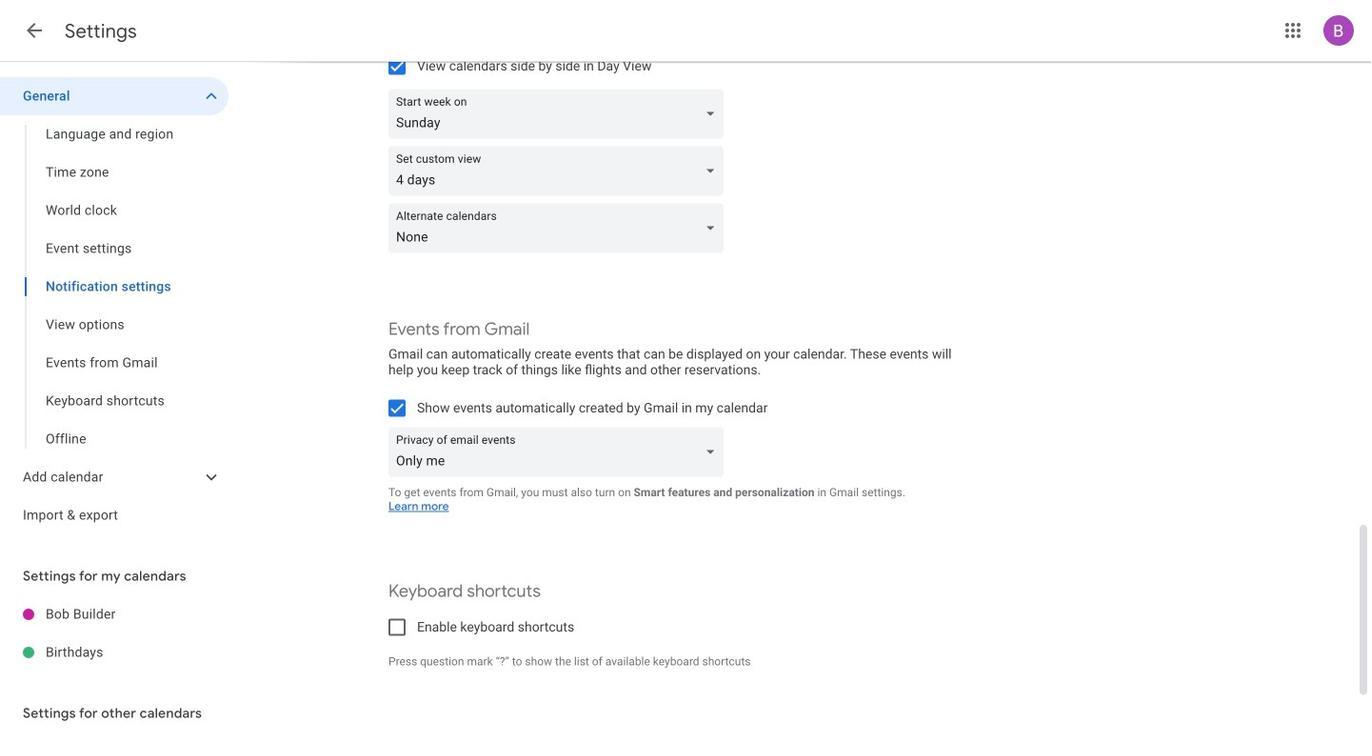 Task type: describe. For each thing, give the bounding box(es) containing it.
2 tree from the top
[[0, 595, 229, 672]]

1 tree from the top
[[0, 77, 229, 534]]

go back image
[[23, 19, 46, 42]]

bob builder tree item
[[0, 595, 229, 634]]

general tree item
[[0, 77, 229, 115]]



Task type: vqa. For each thing, say whether or not it's contained in the screenshot.
bob builder tree item
yes



Task type: locate. For each thing, give the bounding box(es) containing it.
tree
[[0, 77, 229, 534], [0, 595, 229, 672]]

None field
[[389, 89, 732, 139], [389, 146, 732, 196], [389, 203, 732, 253], [389, 427, 732, 477], [389, 89, 732, 139], [389, 146, 732, 196], [389, 203, 732, 253], [389, 427, 732, 477]]

group
[[0, 115, 229, 458]]

0 vertical spatial tree
[[0, 77, 229, 534]]

1 vertical spatial tree
[[0, 595, 229, 672]]

birthdays tree item
[[0, 634, 229, 672]]

heading
[[65, 19, 137, 43]]



